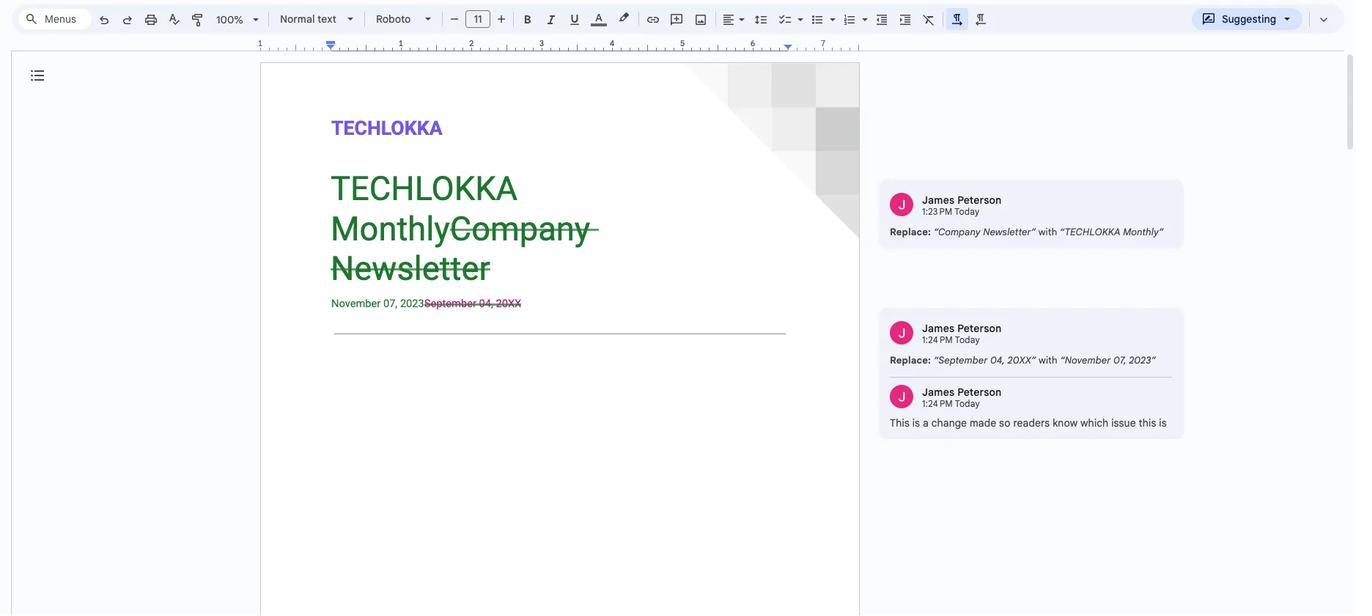 Task type: describe. For each thing, give the bounding box(es) containing it.
"november
[[1061, 354, 1111, 367]]

checklist menu image
[[794, 10, 804, 15]]

normal text
[[280, 12, 337, 26]]

which
[[1081, 417, 1109, 430]]

suggesting button
[[1193, 8, 1303, 30]]

right margin image
[[785, 40, 859, 51]]

1:23 pm
[[923, 206, 953, 217]]

this is a change made so readers know which issue this is
[[890, 417, 1167, 430]]

issue
[[1112, 417, 1137, 430]]

replace: for replace:
[[890, 226, 932, 238]]

this
[[1139, 417, 1157, 430]]

07,
[[1114, 354, 1127, 367]]

20xx"
[[1008, 354, 1037, 367]]

1:24 pm for james peterson james peterson icon
[[923, 334, 953, 345]]

suggesting
[[1223, 12, 1277, 26]]

3 peterson from the top
[[958, 386, 1002, 399]]

"september
[[934, 354, 988, 367]]

today for replace:
[[955, 206, 980, 217]]

james peterson image for replace:
[[890, 193, 914, 216]]

james peterson 1:24 pm today for james peterson james peterson icon
[[923, 322, 1002, 345]]

main toolbar
[[91, 0, 993, 373]]

1:24 pm for james peterson image
[[923, 398, 953, 409]]

james for james peterson
[[923, 322, 955, 335]]

"techlokka
[[1060, 226, 1121, 238]]

peterson for replace:
[[958, 194, 1002, 207]]

bulleted list menu image
[[827, 10, 836, 15]]

left margin image
[[261, 40, 335, 51]]

so
[[1000, 417, 1011, 430]]

3 today from the top
[[956, 398, 981, 409]]

text
[[318, 12, 337, 26]]

today for james peterson
[[956, 334, 981, 345]]

roboto
[[376, 12, 411, 26]]

readers
[[1014, 417, 1051, 430]]



Task type: locate. For each thing, give the bounding box(es) containing it.
0 vertical spatial peterson
[[958, 194, 1002, 207]]

2 vertical spatial today
[[956, 398, 981, 409]]

Font size text field
[[466, 10, 490, 28]]

Zoom text field
[[213, 10, 248, 30]]

2 today from the top
[[956, 334, 981, 345]]

made
[[970, 417, 997, 430]]

peterson up 04,
[[958, 322, 1002, 335]]

james for replace:
[[923, 194, 955, 207]]

a
[[923, 417, 929, 430]]

insert image image
[[693, 9, 710, 29]]

1 james peterson image from the top
[[890, 193, 914, 216]]

james peterson 1:24 pm today up change
[[923, 386, 1002, 409]]

Zoom field
[[211, 9, 266, 31]]

james peterson image up james peterson image
[[890, 321, 914, 345]]

replace: "september 04, 20xx" with "november 07, 2023"
[[890, 354, 1157, 367]]

list
[[879, 180, 1185, 439]]

Menus field
[[18, 9, 92, 29]]

0 vertical spatial with
[[1039, 226, 1058, 238]]

peterson up made
[[958, 386, 1002, 399]]

1 vertical spatial james peterson 1:24 pm today
[[923, 386, 1002, 409]]

mode and view toolbar
[[1192, 4, 1336, 34]]

normal
[[280, 12, 315, 26]]

3 james from the top
[[923, 386, 955, 399]]

2 james from the top
[[923, 322, 955, 335]]

1 vertical spatial james
[[923, 322, 955, 335]]

is left a
[[913, 417, 921, 430]]

james peterson image
[[890, 385, 914, 409]]

1 vertical spatial replace:
[[890, 354, 932, 367]]

1 james peterson 1:24 pm today from the top
[[923, 322, 1002, 345]]

james up change
[[923, 386, 955, 399]]

list containing james peterson
[[879, 180, 1185, 439]]

2 peterson from the top
[[958, 322, 1002, 335]]

line & paragraph spacing image
[[753, 9, 770, 29]]

1 1:24 pm from the top
[[923, 334, 953, 345]]

1 vertical spatial with
[[1039, 354, 1058, 367]]

0 vertical spatial james peterson 1:24 pm today
[[923, 322, 1002, 345]]

james peterson image
[[890, 193, 914, 216], [890, 321, 914, 345]]

replace: "company newsletter" with "techlokka monthly"
[[890, 226, 1164, 238]]

1 vertical spatial 1:24 pm
[[923, 398, 953, 409]]

james inside james peterson 1:23 pm today
[[923, 194, 955, 207]]

replace:
[[890, 226, 932, 238], [890, 354, 932, 367]]

2 vertical spatial peterson
[[958, 386, 1002, 399]]

today inside james peterson 1:23 pm today
[[955, 206, 980, 217]]

james peterson 1:24 pm today for james peterson image
[[923, 386, 1002, 409]]

font list. roboto selected. option
[[376, 9, 417, 29]]

2 vertical spatial james
[[923, 386, 955, 399]]

1 peterson from the top
[[958, 194, 1002, 207]]

this
[[890, 417, 910, 430]]

today up "september
[[956, 334, 981, 345]]

peterson up "company
[[958, 194, 1002, 207]]

james peterson 1:24 pm today
[[923, 322, 1002, 345], [923, 386, 1002, 409]]

with right 20xx"
[[1039, 354, 1058, 367]]

peterson inside james peterson 1:23 pm today
[[958, 194, 1002, 207]]

1 is from the left
[[913, 417, 921, 430]]

2 replace: from the top
[[890, 354, 932, 367]]

replace: for james peterson
[[890, 354, 932, 367]]

0 horizontal spatial is
[[913, 417, 921, 430]]

newsletter"
[[984, 226, 1037, 238]]

2023"
[[1130, 354, 1157, 367]]

2 1:24 pm from the top
[[923, 398, 953, 409]]

james peterson image for james peterson
[[890, 321, 914, 345]]

application
[[0, 0, 1357, 615]]

04,
[[991, 354, 1006, 367]]

today
[[955, 206, 980, 217], [956, 334, 981, 345], [956, 398, 981, 409]]

0 vertical spatial james
[[923, 194, 955, 207]]

1 replace: from the top
[[890, 226, 932, 238]]

Font size field
[[466, 10, 497, 29]]

monthly"
[[1124, 226, 1164, 238]]

with right newsletter"
[[1039, 226, 1058, 238]]

1 vertical spatial james peterson image
[[890, 321, 914, 345]]

2 james peterson 1:24 pm today from the top
[[923, 386, 1002, 409]]

2 is from the left
[[1160, 417, 1167, 430]]

text color image
[[591, 9, 607, 26]]

1 today from the top
[[955, 206, 980, 217]]

1:24 pm up "september
[[923, 334, 953, 345]]

with
[[1039, 226, 1058, 238], [1039, 354, 1058, 367]]

james
[[923, 194, 955, 207], [923, 322, 955, 335], [923, 386, 955, 399]]

"company
[[934, 226, 981, 238]]

is
[[913, 417, 921, 430], [1160, 417, 1167, 430]]

james peterson 1:23 pm today
[[923, 194, 1002, 217]]

peterson for james peterson
[[958, 322, 1002, 335]]

application containing normal text
[[0, 0, 1357, 615]]

replace: down 1:23 pm
[[890, 226, 932, 238]]

2 james peterson image from the top
[[890, 321, 914, 345]]

styles list. normal text selected. option
[[280, 9, 339, 29]]

today up "company
[[955, 206, 980, 217]]

james peterson 1:24 pm today up "september
[[923, 322, 1002, 345]]

know
[[1053, 417, 1078, 430]]

james peterson image left 1:23 pm
[[890, 193, 914, 216]]

james up "company
[[923, 194, 955, 207]]

change
[[932, 417, 968, 430]]

highlight color image
[[616, 9, 632, 26]]

peterson
[[958, 194, 1002, 207], [958, 322, 1002, 335], [958, 386, 1002, 399]]

1
[[258, 38, 263, 48]]

0 vertical spatial replace:
[[890, 226, 932, 238]]

is right "this"
[[1160, 417, 1167, 430]]

1:24 pm up change
[[923, 398, 953, 409]]

1 vertical spatial today
[[956, 334, 981, 345]]

replace: up james peterson image
[[890, 354, 932, 367]]

1 james from the top
[[923, 194, 955, 207]]

1 horizontal spatial is
[[1160, 417, 1167, 430]]

0 vertical spatial today
[[955, 206, 980, 217]]

numbered list menu image
[[859, 10, 868, 15]]

james up "september
[[923, 322, 955, 335]]

1:24 pm
[[923, 334, 953, 345], [923, 398, 953, 409]]

today up made
[[956, 398, 981, 409]]

0 vertical spatial 1:24 pm
[[923, 334, 953, 345]]

0 vertical spatial james peterson image
[[890, 193, 914, 216]]

1 vertical spatial peterson
[[958, 322, 1002, 335]]



Task type: vqa. For each thing, say whether or not it's contained in the screenshot.
2nd James Peterson icon from the bottom
yes



